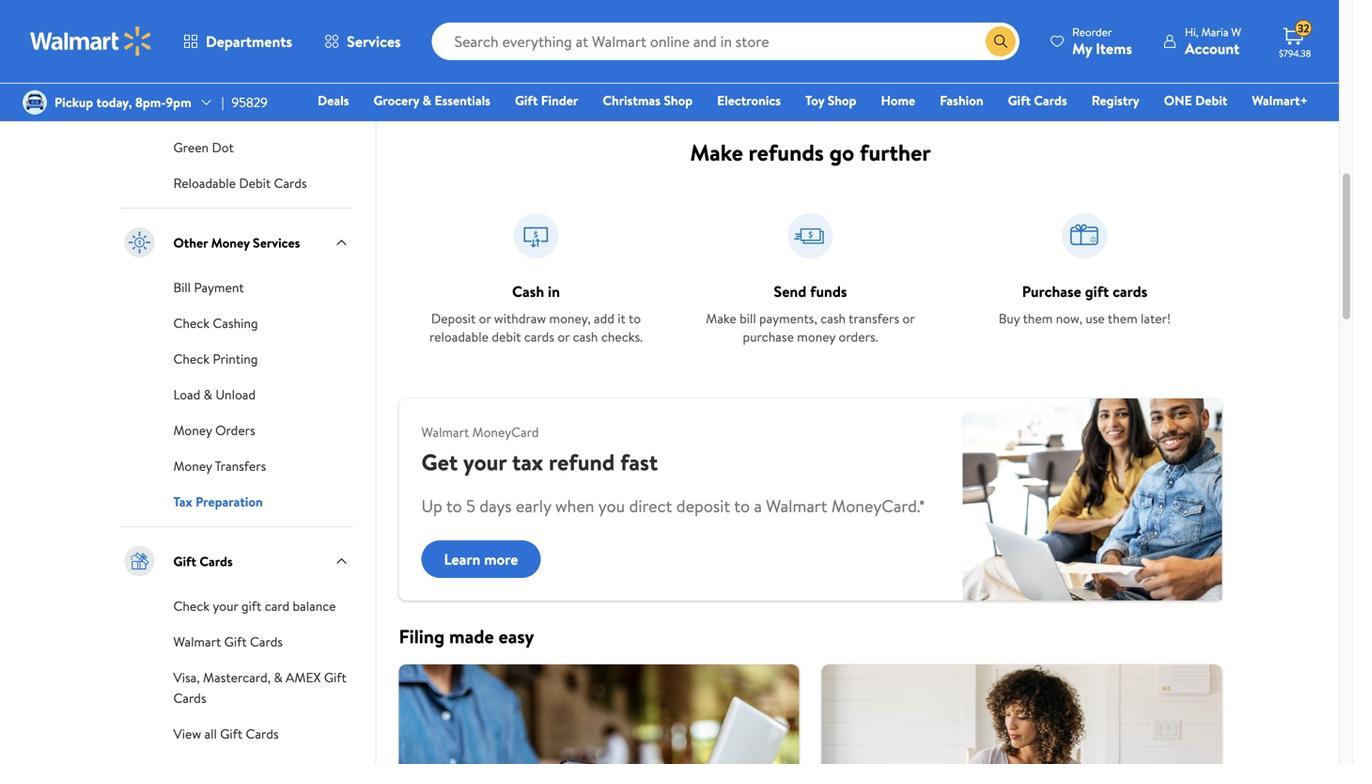 Task type: vqa. For each thing, say whether or not it's contained in the screenshot.
Items
yes



Task type: describe. For each thing, give the bounding box(es) containing it.
5
[[466, 494, 476, 518]]

one
[[217, 31, 241, 49]]

one for one debit card
[[173, 67, 202, 85]]

reorder
[[1073, 24, 1113, 40]]

reorder my items
[[1073, 24, 1133, 59]]

one debit card link
[[173, 65, 268, 86]]

gift cards link
[[1000, 90, 1076, 110]]

payment
[[194, 278, 244, 297]]

tax
[[512, 447, 544, 478]]

christmas
[[603, 91, 661, 110]]

deals link
[[309, 90, 358, 110]]

view all gift cards
[[173, 725, 279, 743]]

walmart for walmart gift cards
[[173, 633, 221, 651]]

find
[[768, 50, 800, 74]]

| 95829
[[222, 93, 268, 111]]

1 horizontal spatial a
[[804, 50, 812, 74]]

other money services
[[173, 233, 300, 252]]

make refunds go further. cash in. deposit or withdraw money, add it to reloadable debit cards or cash checks. image
[[514, 213, 559, 259]]

0 horizontal spatial or
[[479, 309, 491, 328]]

pickup
[[55, 93, 93, 111]]

registry
[[1092, 91, 1140, 110]]

tax preparation
[[173, 493, 263, 511]]

bill payment link
[[173, 276, 244, 297]]

shop for toy shop
[[828, 91, 857, 110]]

gift up mastercard,
[[224, 633, 247, 651]]

32
[[1298, 20, 1310, 36]]

cards inside cash in deposit or withdraw money, add it to reloadable debit cards or cash checks.
[[524, 328, 555, 346]]

money for transfers
[[173, 457, 212, 475]]

capital
[[173, 31, 213, 49]]

get
[[422, 447, 458, 478]]

debit for reloadable debit cards
[[239, 174, 271, 192]]

Walmart Site-Wide search field
[[432, 23, 1020, 60]]

check for check printing
[[173, 350, 210, 368]]

cards left registry 'link'
[[1034, 91, 1068, 110]]

buy
[[999, 309, 1020, 328]]

0 horizontal spatial a
[[754, 494, 762, 518]]

reloadable
[[430, 328, 489, 346]]

funds
[[810, 281, 847, 302]]

95829
[[232, 93, 268, 111]]

money
[[797, 328, 836, 346]]

moneycard for walmart moneycard
[[224, 102, 291, 121]]

money for orders
[[173, 421, 212, 439]]

cash inside the "send funds make bill payments, cash transfers or purchase money orders."
[[821, 309, 846, 328]]

check your gift card balance link
[[173, 595, 336, 616]]

refunds
[[749, 137, 824, 168]]

& right 'load'
[[204, 385, 212, 404]]

fast
[[620, 447, 658, 478]]

mastercard,
[[203, 668, 271, 687]]

1 horizontal spatial or
[[558, 328, 570, 346]]

days
[[480, 494, 512, 518]]

services button
[[308, 19, 417, 64]]

manage your money while you shop. supercenters six am-eleven pm, markets eight am-eight pm. find a store. image
[[414, 0, 1207, 77]]

bill
[[173, 278, 191, 297]]

6am–11pm.
[[852, 12, 930, 35]]

visa, mastercard, & amex gift cards link
[[173, 666, 347, 708]]

finder
[[541, 91, 578, 110]]

walmart+
[[1252, 91, 1309, 110]]

early
[[516, 494, 551, 518]]

2 list item from the left
[[811, 665, 1234, 764]]

deals
[[318, 91, 349, 110]]

|
[[222, 93, 224, 111]]

debit for one debit card
[[205, 67, 237, 85]]

check cashing
[[173, 314, 258, 332]]

reloadable debit cards link
[[173, 172, 307, 193]]

walmart up card at the top of page
[[245, 31, 292, 49]]

all
[[204, 725, 217, 743]]

purchase gift cards buy them now, use them later!
[[999, 281, 1171, 328]]

tax
[[173, 493, 192, 511]]

gift finder
[[515, 91, 578, 110]]

reloadable
[[173, 174, 236, 192]]

gift left finder
[[515, 91, 538, 110]]

load & unload link
[[173, 384, 256, 404]]

moneycard.*
[[832, 494, 926, 518]]

or inside the "send funds make bill payments, cash transfers or purchase money orders."
[[903, 309, 915, 328]]

check for check cashing
[[173, 314, 210, 332]]

capital one walmart rewards® link
[[173, 29, 347, 50]]

balance
[[293, 597, 336, 615]]

printing
[[213, 350, 258, 368]]

check your gift card balance
[[173, 597, 336, 615]]

fashion
[[940, 91, 984, 110]]

your inside walmart moneycard get your tax refund fast
[[463, 447, 507, 478]]

cards inside visa, mastercard, & amex gift cards
[[173, 689, 206, 707]]

to inside cash in deposit or withdraw money, add it to reloadable debit cards or cash checks.
[[629, 309, 641, 328]]

visa, mastercard, & amex gift cards
[[173, 668, 347, 707]]

transfers
[[215, 457, 266, 475]]

0 horizontal spatial gift
[[242, 597, 262, 615]]

find a store link
[[768, 50, 854, 74]]

walmart moneycard link
[[173, 101, 291, 121]]

store
[[816, 50, 854, 74]]

view
[[173, 725, 201, 743]]

electronics link
[[709, 90, 790, 110]]

unload
[[216, 385, 256, 404]]

card
[[240, 67, 268, 85]]

load & unload
[[173, 385, 256, 404]]

later!
[[1141, 309, 1171, 328]]

walmart gift cards link
[[173, 631, 283, 651]]

debit for one debit
[[1196, 91, 1228, 110]]

toy shop link
[[797, 90, 865, 110]]

tax preparation link
[[173, 491, 263, 511]]

purchase
[[743, 328, 794, 346]]

gift right gift cards icon
[[173, 552, 196, 570]]

moneycard for walmart moneycard get your tax refund fast
[[473, 423, 539, 441]]

deposit
[[677, 494, 731, 518]]

cash inside cash in deposit or withdraw money, add it to reloadable debit cards or cash checks.
[[573, 328, 598, 346]]

debit
[[492, 328, 521, 346]]

1 vertical spatial services
[[253, 233, 300, 252]]

grocery
[[374, 91, 419, 110]]

gift right fashion link
[[1008, 91, 1031, 110]]

make inside the "send funds make bill payments, cash transfers or purchase money orders."
[[706, 309, 737, 328]]

green dot link
[[173, 136, 234, 157]]

& right grocery
[[423, 91, 432, 110]]

2 horizontal spatial to
[[734, 494, 750, 518]]

registry link
[[1084, 90, 1148, 110]]

0 horizontal spatial to
[[446, 494, 462, 518]]



Task type: locate. For each thing, give the bounding box(es) containing it.
debit down account
[[1196, 91, 1228, 110]]

walmart for walmart moneycard
[[173, 102, 221, 121]]

more up find
[[769, 12, 808, 35]]

more right learn
[[484, 549, 518, 570]]

1 vertical spatial money
[[173, 421, 212, 439]]

fashion link
[[932, 90, 992, 110]]

1 vertical spatial check
[[173, 350, 210, 368]]

services down the reloadable debit cards
[[253, 233, 300, 252]]

further
[[860, 137, 931, 168]]

check down bill at top left
[[173, 314, 210, 332]]

preparation
[[196, 493, 263, 511]]

cash in deposit or withdraw money, add it to reloadable debit cards or cash checks.
[[430, 281, 643, 346]]

 image
[[23, 90, 47, 115]]

to right it
[[629, 309, 641, 328]]

1 vertical spatial cards
[[524, 328, 555, 346]]

refund
[[549, 447, 615, 478]]

cards up other money services
[[274, 174, 307, 192]]

items
[[1096, 38, 1133, 59]]

0 vertical spatial cards
[[1113, 281, 1148, 302]]

now,
[[1056, 309, 1083, 328]]

withdraw
[[494, 309, 546, 328]]

0 vertical spatial check
[[173, 314, 210, 332]]

gift up use at the top of the page
[[1085, 281, 1109, 302]]

1 vertical spatial one
[[1164, 91, 1193, 110]]

services up grocery
[[347, 31, 401, 52]]

other money services image
[[121, 224, 158, 261]]

or left "add"
[[558, 328, 570, 346]]

visa,
[[173, 668, 200, 687]]

debit
[[205, 67, 237, 85], [1196, 91, 1228, 110], [239, 174, 271, 192]]

departments button
[[167, 19, 308, 64]]

1 horizontal spatial moneycard
[[473, 423, 539, 441]]

one debit card
[[173, 67, 268, 85]]

0 vertical spatial one
[[173, 67, 202, 85]]

up to 5 days early when you direct deposit to a walmart moneycard.*
[[422, 494, 926, 518]]

gift cards down search icon
[[1008, 91, 1068, 110]]

make down electronics link at the top right
[[690, 137, 743, 168]]

moneycard down card at the top of page
[[224, 102, 291, 121]]

gift inside purchase gift cards buy them now, use them later!
[[1085, 281, 1109, 302]]

one inside one debit card link
[[173, 67, 202, 85]]

or left debit
[[479, 309, 491, 328]]

make left bill
[[706, 309, 737, 328]]

gift right all at left
[[220, 725, 243, 743]]

one debit link
[[1156, 90, 1236, 110]]

gift inside visa, mastercard, & amex gift cards
[[324, 668, 347, 687]]

orders.
[[839, 328, 878, 346]]

in
[[548, 281, 560, 302]]

1 horizontal spatial gift
[[1085, 281, 1109, 302]]

1 check from the top
[[173, 314, 210, 332]]

1 horizontal spatial shop
[[828, 91, 857, 110]]

to left 5
[[446, 494, 462, 518]]

2 horizontal spatial or
[[903, 309, 915, 328]]

$794.38
[[1279, 47, 1312, 60]]

1 horizontal spatial to
[[629, 309, 641, 328]]

2 them from the left
[[1108, 309, 1138, 328]]

hi, maria w account
[[1185, 24, 1242, 59]]

debit up |
[[205, 67, 237, 85]]

capital one walmart rewards®
[[173, 31, 347, 49]]

1 horizontal spatial them
[[1108, 309, 1138, 328]]

1 horizontal spatial one
[[1164, 91, 1193, 110]]

money transfers
[[173, 457, 266, 475]]

make
[[690, 137, 743, 168], [706, 309, 737, 328]]

moneycard inside walmart moneycard get your tax refund fast
[[473, 423, 539, 441]]

toy
[[806, 91, 825, 110]]

1 them from the left
[[1023, 309, 1053, 328]]

cards up check your gift card balance link
[[200, 552, 233, 570]]

learn more
[[444, 549, 518, 570]]

2 vertical spatial money
[[173, 457, 212, 475]]

shop
[[664, 91, 693, 110], [828, 91, 857, 110]]

gift cards down tax preparation
[[173, 552, 233, 570]]

0 vertical spatial make
[[690, 137, 743, 168]]

cash left checks.
[[573, 328, 598, 346]]

moneycard up tax
[[473, 423, 539, 441]]

more inside button
[[484, 549, 518, 570]]

0 horizontal spatial more
[[484, 549, 518, 570]]

walmart left |
[[173, 102, 221, 121]]

0 vertical spatial services
[[347, 31, 401, 52]]

cards down visa, mastercard, & amex gift cards
[[246, 725, 279, 743]]

it
[[618, 309, 626, 328]]

gift finder link
[[507, 90, 587, 110]]

send funds. make bill payments, cash transfers or purchase money orders. image
[[788, 213, 833, 259]]

0 vertical spatial moneycard
[[224, 102, 291, 121]]

when
[[556, 494, 595, 518]]

your up walmart gift cards link
[[213, 597, 238, 615]]

0 vertical spatial money
[[211, 233, 250, 252]]

1 horizontal spatial cash
[[821, 309, 846, 328]]

pay
[[692, 12, 718, 35]]

send funds make bill payments, cash transfers or purchase money orders.
[[706, 281, 915, 346]]

0 horizontal spatial shop
[[664, 91, 693, 110]]

1 horizontal spatial debit
[[239, 174, 271, 192]]

shop right christmas at the left of the page
[[664, 91, 693, 110]]

go
[[830, 137, 855, 168]]

from
[[812, 12, 848, 35]]

1 vertical spatial debit
[[1196, 91, 1228, 110]]

cash
[[512, 281, 544, 302]]

made
[[449, 623, 494, 650]]

1 vertical spatial gift cards
[[173, 552, 233, 570]]

one up 9pm
[[173, 67, 202, 85]]

walmart for walmart moneycard get your tax refund fast
[[422, 423, 469, 441]]

check up 'load'
[[173, 350, 210, 368]]

to
[[629, 309, 641, 328], [446, 494, 462, 518], [734, 494, 750, 518]]

0 horizontal spatial gift cards
[[173, 552, 233, 570]]

2 vertical spatial debit
[[239, 174, 271, 192]]

one debit
[[1164, 91, 1228, 110]]

money transfers link
[[173, 455, 266, 476]]

3 check from the top
[[173, 597, 210, 615]]

gift left card
[[242, 597, 262, 615]]

1 vertical spatial moneycard
[[473, 423, 539, 441]]

checks.
[[601, 328, 643, 346]]

christmas shop link
[[594, 90, 701, 110]]

cards right debit
[[524, 328, 555, 346]]

0 vertical spatial more
[[769, 12, 808, 35]]

list
[[388, 665, 1234, 764]]

0 horizontal spatial cash
[[573, 328, 598, 346]]

& inside visa, mastercard, & amex gift cards
[[274, 668, 283, 687]]

1 horizontal spatial more
[[769, 12, 808, 35]]

9pm
[[166, 93, 191, 111]]

up
[[422, 494, 443, 518]]

them right buy
[[1023, 309, 1053, 328]]

check printing
[[173, 350, 258, 368]]

gift cards
[[1008, 91, 1068, 110], [173, 552, 233, 570]]

one down account
[[1164, 91, 1193, 110]]

2 vertical spatial check
[[173, 597, 210, 615]]

1 horizontal spatial cards
[[1113, 281, 1148, 302]]

learn more button
[[422, 541, 541, 578]]

0 horizontal spatial them
[[1023, 309, 1053, 328]]

bill
[[740, 309, 756, 328]]

check for check your gift card balance
[[173, 597, 210, 615]]

orders
[[215, 421, 255, 439]]

2 check from the top
[[173, 350, 210, 368]]

gift right amex
[[324, 668, 347, 687]]

& right bills
[[754, 12, 765, 35]]

w
[[1232, 24, 1242, 40]]

christmas shop
[[603, 91, 693, 110]]

0 vertical spatial gift
[[1085, 281, 1109, 302]]

cashing
[[213, 314, 258, 332]]

cards
[[1034, 91, 1068, 110], [274, 174, 307, 192], [200, 552, 233, 570], [250, 633, 283, 651], [173, 689, 206, 707], [246, 725, 279, 743]]

bills
[[722, 12, 750, 35]]

or right transfers
[[903, 309, 915, 328]]

1 shop from the left
[[664, 91, 693, 110]]

0 vertical spatial debit
[[205, 67, 237, 85]]

walmart gift cards
[[173, 633, 283, 651]]

search icon image
[[994, 34, 1009, 49]]

card
[[265, 597, 290, 615]]

& left amex
[[274, 668, 283, 687]]

1 vertical spatial make
[[706, 309, 737, 328]]

8pm-
[[135, 93, 166, 111]]

account
[[1185, 38, 1240, 59]]

money,
[[549, 309, 591, 328]]

cards down card
[[250, 633, 283, 651]]

cards up later! at the top of the page
[[1113, 281, 1148, 302]]

gift
[[515, 91, 538, 110], [1008, 91, 1031, 110], [173, 552, 196, 570], [224, 633, 247, 651], [324, 668, 347, 687], [220, 725, 243, 743]]

debit right 'reloadable'
[[239, 174, 271, 192]]

dot
[[212, 138, 234, 157]]

1 vertical spatial more
[[484, 549, 518, 570]]

0 horizontal spatial services
[[253, 233, 300, 252]]

list item
[[388, 665, 811, 764], [811, 665, 1234, 764]]

1 vertical spatial a
[[754, 494, 762, 518]]

walmart inside walmart moneycard get your tax refund fast
[[422, 423, 469, 441]]

rewards®
[[295, 31, 347, 49]]

1 vertical spatial gift
[[242, 597, 262, 615]]

one inside one debit link
[[1164, 91, 1193, 110]]

shop right toy
[[828, 91, 857, 110]]

0 vertical spatial a
[[804, 50, 812, 74]]

purchase gift cards. buy them now, use them later! image
[[1063, 213, 1108, 259]]

Search search field
[[432, 23, 1020, 60]]

0 vertical spatial your
[[463, 447, 507, 478]]

your left tax
[[463, 447, 507, 478]]

to right deposit
[[734, 494, 750, 518]]

money up the tax
[[173, 457, 212, 475]]

load
[[173, 385, 201, 404]]

my
[[1073, 38, 1093, 59]]

cards inside purchase gift cards buy them now, use them later!
[[1113, 281, 1148, 302]]

check up walmart gift cards link
[[173, 597, 210, 615]]

cash down funds
[[821, 309, 846, 328]]

electronics
[[717, 91, 781, 110]]

filing made easy
[[399, 623, 534, 650]]

a right find
[[804, 50, 812, 74]]

one for one debit
[[1164, 91, 1193, 110]]

gift cards image
[[121, 542, 158, 580]]

a right deposit
[[754, 494, 762, 518]]

0 horizontal spatial debit
[[205, 67, 237, 85]]

1 horizontal spatial gift cards
[[1008, 91, 1068, 110]]

you
[[599, 494, 625, 518]]

money down 'load'
[[173, 421, 212, 439]]

1 horizontal spatial services
[[347, 31, 401, 52]]

services inside popup button
[[347, 31, 401, 52]]

0 horizontal spatial cards
[[524, 328, 555, 346]]

1 vertical spatial your
[[213, 597, 238, 615]]

find a store
[[768, 50, 854, 74]]

0 vertical spatial gift cards
[[1008, 91, 1068, 110]]

them right use at the top of the page
[[1108, 309, 1138, 328]]

payments,
[[760, 309, 818, 328]]

money right other
[[211, 233, 250, 252]]

walmart up "get"
[[422, 423, 469, 441]]

learn
[[444, 549, 481, 570]]

shop for christmas shop
[[664, 91, 693, 110]]

money orders
[[173, 421, 255, 439]]

check cashing link
[[173, 312, 258, 333]]

use
[[1086, 309, 1105, 328]]

walmart image
[[30, 26, 152, 56]]

1 horizontal spatial your
[[463, 447, 507, 478]]

purchase
[[1023, 281, 1082, 302]]

reloadable debit cards
[[173, 174, 307, 192]]

0 horizontal spatial moneycard
[[224, 102, 291, 121]]

walmart left moneycard.*
[[766, 494, 828, 518]]

0 horizontal spatial one
[[173, 67, 202, 85]]

2 horizontal spatial debit
[[1196, 91, 1228, 110]]

view all gift cards link
[[173, 723, 279, 744]]

2 shop from the left
[[828, 91, 857, 110]]

money inside 'link'
[[173, 421, 212, 439]]

0 horizontal spatial your
[[213, 597, 238, 615]]

walmart+ link
[[1244, 90, 1317, 110]]

walmart up visa,
[[173, 633, 221, 651]]

maria
[[1202, 24, 1229, 40]]

1 list item from the left
[[388, 665, 811, 764]]

cards down visa,
[[173, 689, 206, 707]]

money
[[211, 233, 250, 252], [173, 421, 212, 439], [173, 457, 212, 475]]



